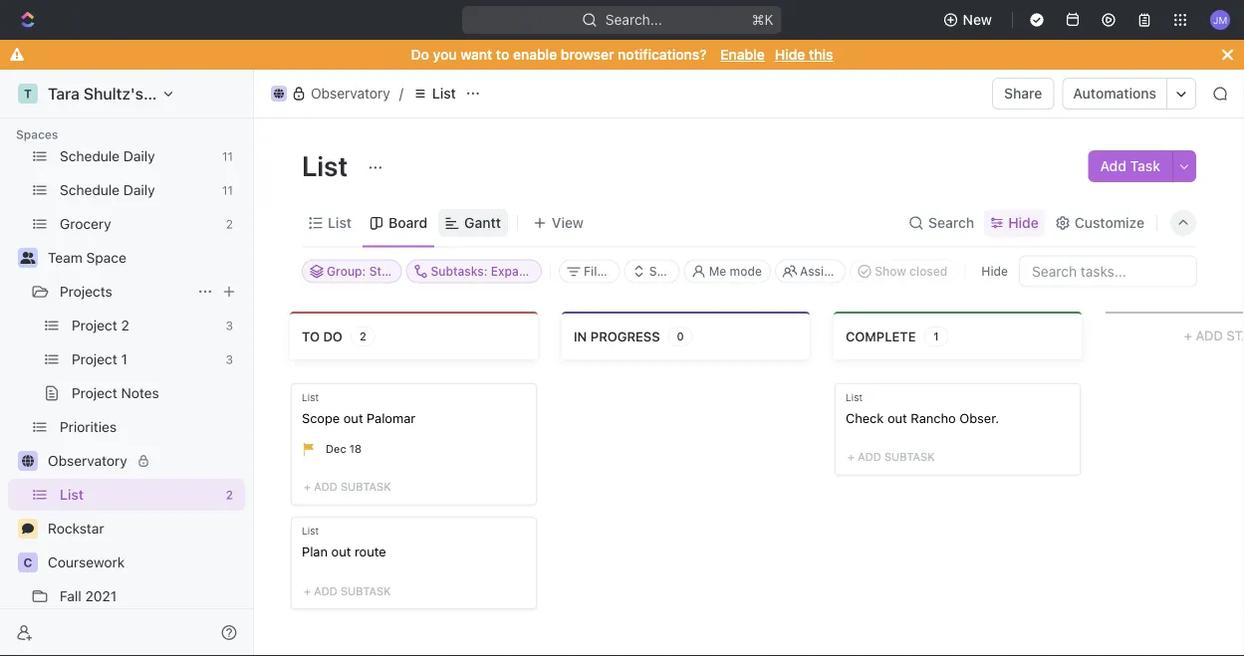 Task type: vqa. For each thing, say whether or not it's contained in the screenshot.


Task type: locate. For each thing, give the bounding box(es) containing it.
notes
[[121, 385, 159, 401]]

+ add subtask down dec 18 dropdown button
[[304, 480, 391, 493]]

2 vertical spatial + add subtask
[[304, 584, 391, 597]]

out up 18
[[343, 410, 363, 425]]

2 schedule from the top
[[60, 182, 120, 198]]

to right want
[[496, 46, 509, 63]]

want
[[460, 46, 492, 63]]

1 schedule from the top
[[60, 148, 120, 164]]

priorities
[[60, 419, 117, 435]]

subtask down rancho
[[884, 450, 935, 463]]

view button
[[526, 209, 591, 237]]

space link
[[48, 107, 241, 138]]

1 schedule daily from the top
[[60, 148, 155, 164]]

fall
[[60, 588, 81, 605]]

add left task
[[1100, 158, 1127, 174]]

observatory down priorities
[[48, 453, 127, 469]]

0 horizontal spatial 1
[[121, 351, 127, 368]]

show closed
[[875, 264, 948, 278]]

project 2
[[72, 317, 129, 334]]

daily for 2nd schedule daily link from the bottom
[[123, 148, 155, 164]]

1 vertical spatial schedule
[[60, 182, 120, 198]]

rancho
[[911, 410, 956, 425]]

project for project notes
[[72, 385, 117, 401]]

+ add subtask down check
[[848, 450, 935, 463]]

list scope out palomar
[[302, 391, 416, 425]]

list
[[432, 85, 456, 102], [302, 149, 354, 182], [328, 215, 352, 231], [302, 391, 319, 402], [846, 391, 863, 402], [60, 487, 84, 503], [302, 525, 319, 536]]

tara shultz's workspace
[[48, 84, 230, 103]]

add
[[1100, 158, 1127, 174], [1196, 328, 1223, 343], [858, 450, 881, 463], [314, 480, 337, 493], [314, 584, 337, 597]]

assignees
[[800, 264, 859, 278]]

1 vertical spatial schedule daily
[[60, 182, 155, 198]]

schedule daily link up grocery link
[[60, 174, 214, 206]]

tree inside "sidebar" 'navigation'
[[8, 73, 245, 656]]

space down tara
[[48, 114, 88, 130]]

1 vertical spatial schedule daily link
[[60, 174, 214, 206]]

0 vertical spatial + add subtask
[[848, 450, 935, 463]]

Search tasks... text field
[[1020, 256, 1196, 286]]

project up project 1
[[72, 317, 117, 334]]

hide inside button
[[981, 264, 1008, 278]]

2 right the do
[[360, 330, 366, 343]]

out inside list scope out palomar
[[343, 410, 363, 425]]

schedule daily down the space link
[[60, 148, 155, 164]]

1 right complete
[[934, 330, 939, 343]]

list inside list check out rancho obser.
[[846, 391, 863, 402]]

out right check
[[887, 410, 907, 425]]

project down project 2
[[72, 351, 117, 368]]

1 inside "sidebar" 'navigation'
[[121, 351, 127, 368]]

⌘k
[[752, 11, 774, 28]]

observatory link
[[266, 82, 395, 106], [48, 445, 241, 477]]

0 vertical spatial daily
[[123, 148, 155, 164]]

+ add subtask down route
[[304, 584, 391, 597]]

tree
[[8, 73, 245, 656]]

0 vertical spatial schedule daily link
[[60, 140, 214, 172]]

1 vertical spatial project
[[72, 351, 117, 368]]

progress
[[590, 328, 660, 343]]

subtask down route
[[341, 584, 391, 597]]

automations button
[[1063, 79, 1166, 109]]

2 right grocery link
[[226, 217, 233, 231]]

1 3 from the top
[[226, 319, 233, 333]]

filters
[[584, 264, 620, 278]]

out
[[343, 410, 363, 425], [887, 410, 907, 425], [331, 544, 351, 559]]

schedule daily up grocery at left
[[60, 182, 155, 198]]

list link right /
[[407, 82, 461, 106]]

0 vertical spatial observatory
[[311, 85, 390, 102]]

1 horizontal spatial observatory
[[311, 85, 390, 102]]

project 2 link
[[72, 310, 218, 342]]

space
[[48, 114, 88, 130], [86, 250, 126, 266]]

schedule daily link down the space link
[[60, 140, 214, 172]]

comment image
[[22, 523, 34, 535]]

0 horizontal spatial to
[[302, 328, 320, 343]]

view
[[552, 215, 584, 231]]

rockstar link
[[48, 513, 241, 545]]

1 project from the top
[[72, 317, 117, 334]]

0 vertical spatial schedule
[[60, 148, 120, 164]]

add inside button
[[1100, 158, 1127, 174]]

project down project 1
[[72, 385, 117, 401]]

1 vertical spatial 3
[[226, 353, 233, 367]]

+ left sta
[[1184, 328, 1192, 343]]

jm button
[[1204, 4, 1236, 36]]

to
[[496, 46, 509, 63], [302, 328, 320, 343]]

1 horizontal spatial list link
[[324, 209, 352, 237]]

3 for 2
[[226, 319, 233, 333]]

list plan out route
[[302, 525, 386, 559]]

18
[[349, 442, 362, 455]]

1 vertical spatial 1
[[121, 351, 127, 368]]

1 vertical spatial subtask
[[341, 480, 391, 493]]

observatory link left /
[[266, 82, 395, 106]]

0 vertical spatial observatory link
[[266, 82, 395, 106]]

project inside project 1 link
[[72, 351, 117, 368]]

0 vertical spatial 11
[[222, 149, 233, 163]]

0 vertical spatial to
[[496, 46, 509, 63]]

1 vertical spatial daily
[[123, 182, 155, 198]]

0 vertical spatial space
[[48, 114, 88, 130]]

1 horizontal spatial observatory link
[[266, 82, 395, 106]]

1 vertical spatial list link
[[324, 209, 352, 237]]

2
[[226, 217, 233, 231], [121, 317, 129, 334], [360, 330, 366, 343], [226, 488, 233, 502]]

hide down hide dropdown button
[[981, 264, 1008, 278]]

list link up the rockstar link
[[60, 479, 218, 511]]

daily down the space link
[[123, 148, 155, 164]]

3
[[226, 319, 233, 333], [226, 353, 233, 367]]

1 vertical spatial to
[[302, 328, 320, 343]]

subtasks:
[[431, 264, 488, 278]]

schedule down the space link
[[60, 148, 120, 164]]

enable
[[513, 46, 557, 63]]

add left sta
[[1196, 328, 1223, 343]]

2 11 from the top
[[222, 183, 233, 197]]

list link up the group:
[[324, 209, 352, 237]]

project inside project 2 link
[[72, 317, 117, 334]]

list inside list scope out palomar
[[302, 391, 319, 402]]

0 vertical spatial list link
[[407, 82, 461, 106]]

do
[[323, 328, 343, 343]]

+
[[1184, 328, 1192, 343], [848, 450, 855, 463], [304, 480, 311, 493], [304, 584, 311, 597]]

3 right project 2 link
[[226, 319, 233, 333]]

+ add subtask
[[848, 450, 935, 463], [304, 480, 391, 493], [304, 584, 391, 597]]

1 vertical spatial + add subtask
[[304, 480, 391, 493]]

subtasks: expand all
[[431, 264, 552, 278]]

list link
[[407, 82, 461, 106], [324, 209, 352, 237], [60, 479, 218, 511]]

0 vertical spatial project
[[72, 317, 117, 334]]

observatory inside tree
[[48, 453, 127, 469]]

observatory link down 'priorities' link
[[48, 445, 241, 477]]

0 vertical spatial schedule daily
[[60, 148, 155, 164]]

enable
[[720, 46, 765, 63]]

hide left this at the right top of page
[[775, 46, 805, 63]]

task
[[1130, 158, 1160, 174]]

observatory left /
[[311, 85, 390, 102]]

project
[[72, 317, 117, 334], [72, 351, 117, 368], [72, 385, 117, 401]]

project 1
[[72, 351, 127, 368]]

project inside "project notes" "link"
[[72, 385, 117, 401]]

1 vertical spatial hide
[[1008, 215, 1039, 231]]

add down check
[[858, 450, 881, 463]]

0 vertical spatial subtask
[[884, 450, 935, 463]]

2 vertical spatial hide
[[981, 264, 1008, 278]]

coursework
[[48, 554, 125, 571]]

jm
[[1213, 14, 1227, 25]]

s
[[24, 116, 32, 129]]

grocery
[[60, 216, 111, 232]]

project for project 1
[[72, 351, 117, 368]]

2 vertical spatial list link
[[60, 479, 218, 511]]

1 vertical spatial observatory
[[48, 453, 127, 469]]

2 daily from the top
[[123, 182, 155, 198]]

2 vertical spatial subtask
[[341, 584, 391, 597]]

2 down projects "link"
[[121, 317, 129, 334]]

3 up "project notes" "link"
[[226, 353, 233, 367]]

+ add subtask for route
[[304, 584, 391, 597]]

1 horizontal spatial to
[[496, 46, 509, 63]]

group:
[[327, 264, 366, 278]]

1 daily from the top
[[123, 148, 155, 164]]

out inside "list plan out route"
[[331, 544, 351, 559]]

0 vertical spatial 1
[[934, 330, 939, 343]]

hide inside dropdown button
[[1008, 215, 1039, 231]]

2 3 from the top
[[226, 353, 233, 367]]

daily up grocery link
[[123, 182, 155, 198]]

list inside "list plan out route"
[[302, 525, 319, 536]]

sort
[[649, 264, 674, 278]]

hide
[[775, 46, 805, 63], [1008, 215, 1039, 231], [981, 264, 1008, 278]]

2 vertical spatial project
[[72, 385, 117, 401]]

to left the do
[[302, 328, 320, 343]]

11
[[222, 149, 233, 163], [222, 183, 233, 197]]

space up projects "link"
[[86, 250, 126, 266]]

2 up the rockstar link
[[226, 488, 233, 502]]

schedule for second schedule daily link from the top of the "sidebar" 'navigation'
[[60, 182, 120, 198]]

2 project from the top
[[72, 351, 117, 368]]

subtask down 18
[[341, 480, 391, 493]]

sort button
[[624, 259, 680, 283]]

browser
[[561, 46, 614, 63]]

schedule
[[60, 148, 120, 164], [60, 182, 120, 198]]

out for rancho
[[887, 410, 907, 425]]

me
[[709, 264, 726, 278]]

schedule up grocery at left
[[60, 182, 120, 198]]

0 horizontal spatial observatory link
[[48, 445, 241, 477]]

1 vertical spatial 11
[[222, 183, 233, 197]]

observatory
[[311, 85, 390, 102], [48, 453, 127, 469]]

schedule for 2nd schedule daily link from the bottom
[[60, 148, 120, 164]]

priorities link
[[60, 411, 241, 443]]

0 horizontal spatial observatory
[[48, 453, 127, 469]]

tree containing space
[[8, 73, 245, 656]]

subtask for rancho
[[884, 450, 935, 463]]

tara shultz's workspace, , element
[[18, 84, 38, 104]]

0 vertical spatial 3
[[226, 319, 233, 333]]

out inside list check out rancho obser.
[[887, 410, 907, 425]]

out right plan
[[331, 544, 351, 559]]

3 project from the top
[[72, 385, 117, 401]]

hide up hide button
[[1008, 215, 1039, 231]]

1 up project notes
[[121, 351, 127, 368]]



Task type: describe. For each thing, give the bounding box(es) containing it.
1 schedule daily link from the top
[[60, 140, 214, 172]]

gantt link
[[460, 209, 501, 237]]

route
[[355, 544, 386, 559]]

hide button
[[974, 259, 1016, 283]]

daily for second schedule daily link from the top of the "sidebar" 'navigation'
[[123, 182, 155, 198]]

workspace
[[147, 84, 230, 103]]

me mode
[[709, 264, 762, 278]]

rockstar
[[48, 520, 104, 537]]

team
[[48, 250, 82, 266]]

3 for 1
[[226, 353, 233, 367]]

2 schedule daily link from the top
[[60, 174, 214, 206]]

to do
[[302, 328, 343, 343]]

new
[[963, 11, 992, 28]]

0
[[677, 330, 684, 343]]

grocery link
[[60, 208, 218, 240]]

list check out rancho obser.
[[846, 391, 999, 425]]

list inside "sidebar" 'navigation'
[[60, 487, 84, 503]]

1 11 from the top
[[222, 149, 233, 163]]

me mode button
[[684, 259, 771, 283]]

project for project 2
[[72, 317, 117, 334]]

dec
[[326, 442, 346, 455]]

complete
[[846, 328, 916, 343]]

out for palomar
[[343, 410, 363, 425]]

subtask for route
[[341, 584, 391, 597]]

+ down check
[[848, 450, 855, 463]]

obser.
[[959, 410, 999, 425]]

2 horizontal spatial list link
[[407, 82, 461, 106]]

board
[[388, 215, 427, 231]]

in
[[574, 328, 587, 343]]

shultz's
[[84, 84, 143, 103]]

search button
[[903, 209, 980, 237]]

/
[[399, 85, 403, 102]]

this
[[809, 46, 833, 63]]

search...
[[606, 11, 662, 28]]

add down plan
[[314, 584, 337, 597]]

scope
[[302, 410, 340, 425]]

out for route
[[331, 544, 351, 559]]

globe image
[[22, 455, 34, 467]]

gantt
[[464, 215, 501, 231]]

check
[[846, 410, 884, 425]]

fall 2021 link
[[60, 581, 241, 613]]

closed
[[910, 264, 948, 278]]

coursework link
[[48, 547, 241, 579]]

+ add sta
[[1184, 328, 1244, 343]]

board link
[[384, 209, 427, 237]]

do you want to enable browser notifications? enable hide this
[[411, 46, 833, 63]]

new button
[[935, 4, 1004, 36]]

you
[[433, 46, 457, 63]]

coursework, , element
[[18, 553, 38, 573]]

add task
[[1100, 158, 1160, 174]]

project notes
[[72, 385, 159, 401]]

t
[[24, 87, 32, 101]]

in progress
[[574, 328, 660, 343]]

expand
[[491, 264, 534, 278]]

0 vertical spatial hide
[[775, 46, 805, 63]]

sta
[[1227, 328, 1244, 343]]

projects link
[[60, 276, 189, 308]]

team space
[[48, 250, 126, 266]]

0 horizontal spatial list link
[[60, 479, 218, 511]]

globe image
[[274, 89, 284, 99]]

project 1 link
[[72, 344, 218, 376]]

customize button
[[1049, 209, 1150, 237]]

1 horizontal spatial 1
[[934, 330, 939, 343]]

space, , element
[[18, 113, 38, 132]]

+ up plan
[[304, 480, 311, 493]]

projects
[[60, 283, 112, 300]]

hide button
[[984, 209, 1045, 237]]

share button
[[992, 78, 1054, 110]]

palomar
[[367, 410, 416, 425]]

project notes link
[[72, 378, 241, 409]]

add down dec
[[314, 480, 337, 493]]

1 vertical spatial space
[[86, 250, 126, 266]]

all
[[537, 264, 552, 278]]

view button
[[526, 200, 591, 247]]

search
[[928, 215, 974, 231]]

automations
[[1073, 85, 1156, 102]]

+ add subtask for rancho
[[848, 450, 935, 463]]

sidebar navigation
[[0, 41, 258, 656]]

fall 2021
[[60, 588, 117, 605]]

tara
[[48, 84, 80, 103]]

1 vertical spatial observatory link
[[48, 445, 241, 477]]

filters button
[[559, 259, 620, 283]]

+ down plan
[[304, 584, 311, 597]]

team space link
[[48, 242, 241, 274]]

2021
[[85, 588, 117, 605]]

group: status
[[327, 264, 406, 278]]

status
[[369, 264, 406, 278]]

do
[[411, 46, 429, 63]]

plan
[[302, 544, 328, 559]]

c
[[23, 556, 32, 570]]

customize
[[1075, 215, 1145, 231]]

user group image
[[20, 252, 35, 264]]

add task button
[[1088, 150, 1172, 182]]

dec 18 button
[[326, 441, 367, 457]]

2 schedule daily from the top
[[60, 182, 155, 198]]

show closed button
[[850, 259, 957, 283]]



